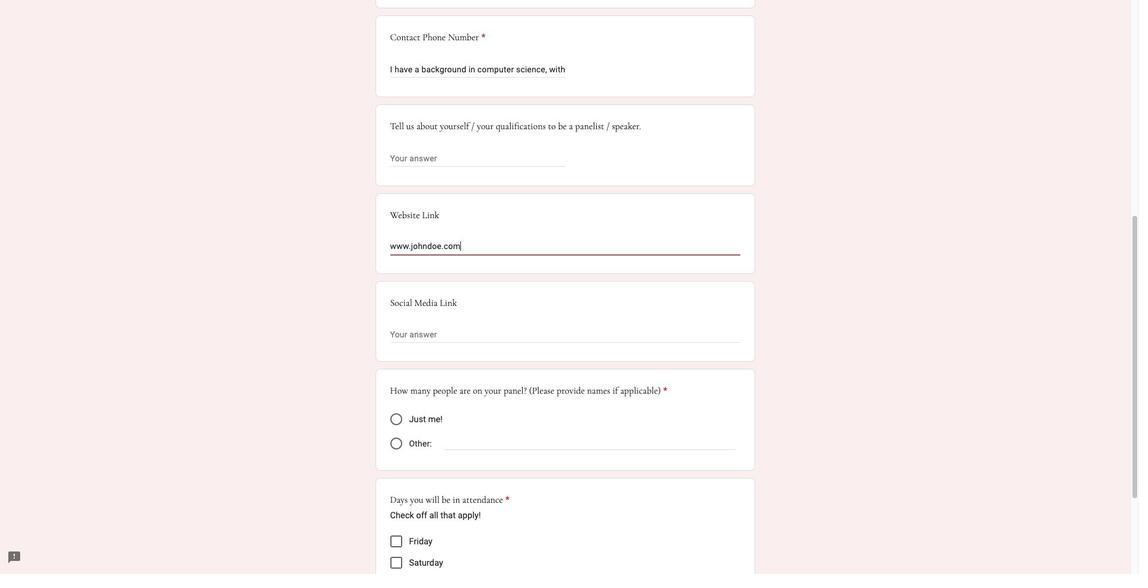 Task type: describe. For each thing, give the bounding box(es) containing it.
just me! image
[[390, 414, 402, 426]]

report a problem to google image
[[7, 551, 21, 565]]

required question element for 1st heading from the bottom of the page
[[503, 493, 510, 508]]

saturday image
[[391, 559, 401, 568]]

Other response text field
[[444, 436, 735, 450]]

2 heading from the top
[[390, 384, 668, 398]]



Task type: locate. For each thing, give the bounding box(es) containing it.
2 vertical spatial required question element
[[503, 493, 510, 508]]

Just me! radio
[[390, 414, 402, 426]]

list
[[390, 531, 740, 574]]

0 vertical spatial required question element
[[479, 30, 486, 45]]

required question element for second heading from the top of the page
[[661, 384, 668, 398]]

None text field
[[390, 241, 740, 255]]

1 vertical spatial heading
[[390, 384, 668, 398]]

1 vertical spatial required question element
[[661, 384, 668, 398]]

2 vertical spatial heading
[[390, 493, 510, 508]]

3 heading from the top
[[390, 493, 510, 508]]

Saturday checkbox
[[390, 557, 402, 569]]

1 heading from the top
[[390, 30, 486, 45]]

0 vertical spatial heading
[[390, 30, 486, 45]]

0 horizontal spatial required question element
[[479, 30, 486, 45]]

None radio
[[390, 438, 402, 450]]

None text field
[[390, 63, 565, 77], [390, 152, 565, 166], [390, 328, 740, 343], [390, 63, 565, 77], [390, 152, 565, 166], [390, 328, 740, 343]]

heading
[[390, 30, 486, 45], [390, 384, 668, 398], [390, 493, 510, 508]]

friday image
[[391, 537, 401, 547]]

required question element
[[479, 30, 486, 45], [661, 384, 668, 398], [503, 493, 510, 508]]

Friday checkbox
[[390, 536, 402, 548]]

2 horizontal spatial required question element
[[661, 384, 668, 398]]

1 horizontal spatial required question element
[[503, 493, 510, 508]]

required question element for first heading from the top of the page
[[479, 30, 486, 45]]



Task type: vqa. For each thing, say whether or not it's contained in the screenshot.
leftmost >
no



